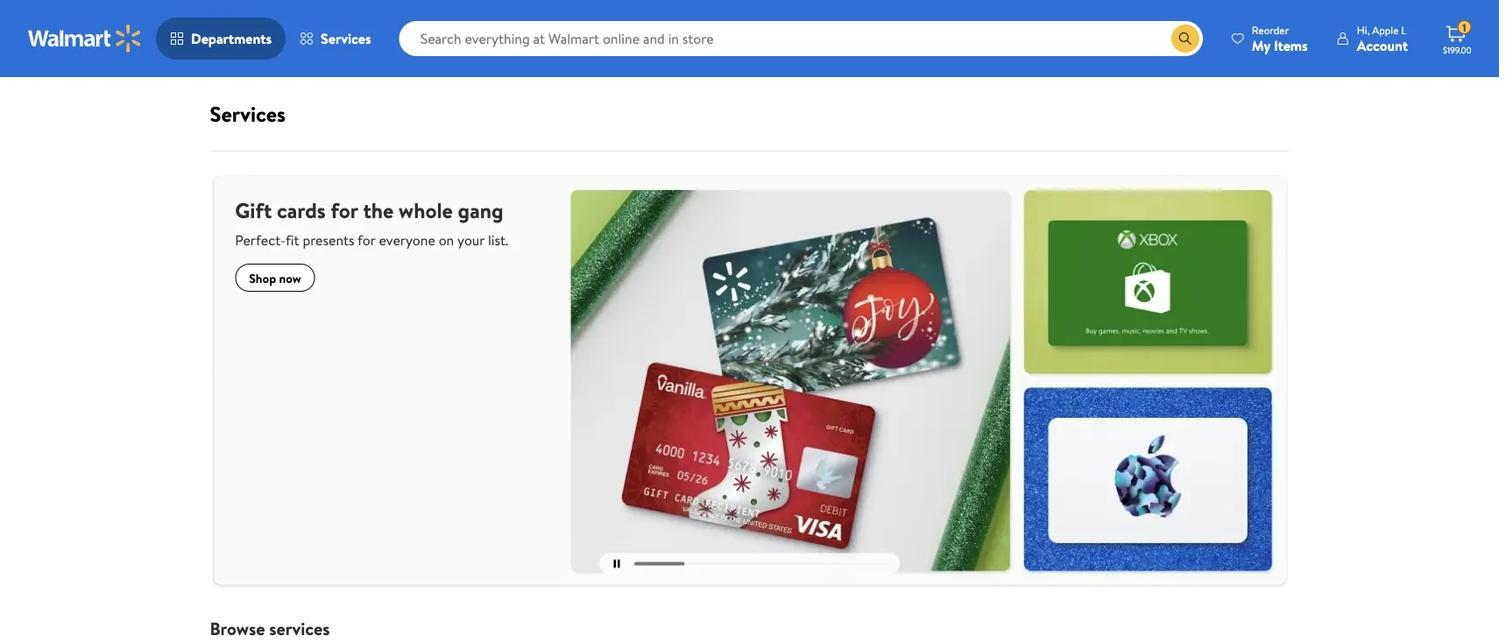 Task type: locate. For each thing, give the bounding box(es) containing it.
1 horizontal spatial services
[[321, 29, 371, 48]]

for up presents
[[330, 195, 358, 225]]

gift
[[235, 195, 271, 225]]

account
[[1357, 35, 1408, 55]]

for down the
[[357, 230, 375, 250]]

0 vertical spatial services
[[321, 29, 371, 48]]

hi, apple l account
[[1357, 22, 1408, 55]]

reorder
[[1252, 22, 1289, 37]]

the
[[363, 195, 393, 225]]

$199.00
[[1443, 44, 1471, 56]]

gift cards for the whole gang perfect-fit presents for everyone on your list.
[[235, 195, 508, 250]]

departments button
[[156, 18, 286, 60]]

Search search field
[[399, 21, 1203, 56]]

gang
[[457, 195, 503, 225]]

services
[[321, 29, 371, 48], [210, 99, 285, 128]]

1 vertical spatial services
[[210, 99, 285, 128]]

1
[[1462, 20, 1466, 35]]

hi,
[[1357, 22, 1370, 37]]

services button
[[286, 18, 385, 60]]

Walmart Site-Wide search field
[[399, 21, 1203, 56]]

for
[[330, 195, 358, 225], [357, 230, 375, 250]]

0 horizontal spatial services
[[210, 99, 285, 128]]

on
[[438, 230, 454, 250]]

0 vertical spatial for
[[330, 195, 358, 225]]



Task type: vqa. For each thing, say whether or not it's contained in the screenshot.
Hi, Apple L Account
yes



Task type: describe. For each thing, give the bounding box(es) containing it.
shop now
[[249, 269, 301, 286]]

departments
[[191, 29, 272, 48]]

items
[[1274, 35, 1308, 55]]

whole
[[398, 195, 452, 225]]

my
[[1252, 35, 1270, 55]]

l
[[1401, 22, 1406, 37]]

reorder my items
[[1252, 22, 1308, 55]]

your
[[457, 230, 484, 250]]

carousel controls navigation
[[599, 553, 900, 574]]

apple
[[1372, 22, 1399, 37]]

now
[[279, 269, 301, 286]]

list.
[[487, 230, 508, 250]]

fit
[[285, 230, 299, 250]]

everyone
[[378, 230, 435, 250]]

walmart image
[[28, 25, 142, 53]]

presents
[[302, 230, 354, 250]]

1 vertical spatial for
[[357, 230, 375, 250]]

cards
[[276, 195, 325, 225]]

services inside services popup button
[[321, 29, 371, 48]]

shop
[[249, 269, 276, 286]]

shop now link
[[235, 264, 315, 292]]

perfect-
[[235, 230, 285, 250]]

search icon image
[[1178, 32, 1192, 46]]

pause image
[[614, 560, 620, 568]]



